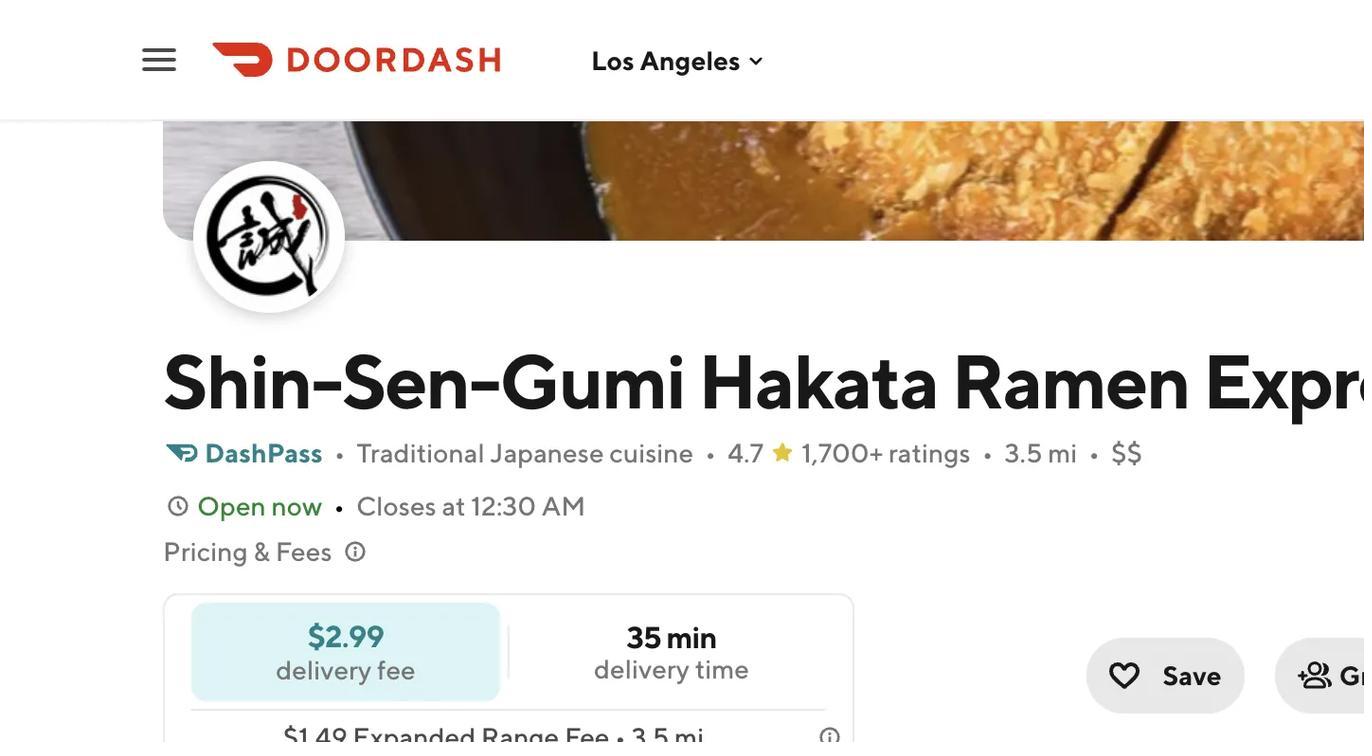 Task type: describe. For each thing, give the bounding box(es) containing it.
35 min radio
[[776, 319, 873, 357]]

closes
[[178, 245, 218, 261]]

featured items heading
[[82, 558, 240, 589]]

35 for 35 min delivery time
[[313, 309, 331, 327]]

ramen
[[476, 168, 595, 213]]

closes at 12:30 am
[[178, 245, 293, 261]]

0 horizontal spatial 3.5
[[316, 361, 335, 376]]

35 min delivery time
[[297, 309, 375, 342]]

add for pork cutlet curry udon image
[[628, 700, 654, 716]]

pork cutlet curry udon image
[[535, 600, 677, 735]]

time
[[348, 327, 375, 342]]

more info button
[[859, 234, 961, 264]]

at
[[221, 245, 233, 261]]

more
[[889, 241, 922, 257]]

add for the hakata ramen image
[[328, 700, 354, 716]]

fee
[[282, 361, 305, 376]]

sen-
[[171, 168, 250, 213]]

featured items
[[82, 560, 240, 587]]

• right fee
[[308, 361, 313, 376]]

range
[[241, 361, 280, 376]]

35 for 35 min
[[807, 339, 820, 352]]

2 the from the left
[[278, 437, 306, 457]]

hakata
[[349, 168, 469, 213]]

pick
[[396, 437, 429, 457]]

12:30
[[236, 245, 268, 261]]

4.7
[[364, 218, 382, 234]]

1,700+ ratings •
[[401, 218, 497, 234]]

2 infatuation from the left
[[309, 437, 393, 457]]

items
[[182, 560, 240, 587]]

caviar:
[[223, 437, 275, 457]]

• right ratings
[[491, 218, 497, 234]]

0 horizontal spatial mi
[[337, 361, 352, 376]]

traditional
[[178, 218, 243, 234]]

expanded
[[176, 361, 238, 376]]

3.5 mi • $$
[[503, 218, 572, 234]]

order methods option group
[[776, 319, 961, 357]]

ratings
[[445, 218, 486, 234]]

the infatuation x caviar: the infatuation pick
[[93, 437, 429, 457]]



Task type: vqa. For each thing, say whether or not it's contained in the screenshot.
to
no



Task type: locate. For each thing, give the bounding box(es) containing it.
0 horizontal spatial infatuation
[[124, 437, 208, 457]]

infatuation left pick
[[309, 437, 393, 457]]

mi down time
[[337, 361, 352, 376]]

x
[[211, 437, 220, 457]]

0 vertical spatial 3.5
[[503, 218, 522, 234]]

0 horizontal spatial min
[[333, 309, 359, 327]]

3 add from the left
[[478, 700, 504, 716]]

0 vertical spatial min
[[333, 309, 359, 327]]

more info
[[889, 241, 950, 257]]

0 vertical spatial mi
[[524, 218, 539, 234]]

• left the 4.7
[[353, 218, 358, 234]]

35
[[313, 309, 331, 327], [807, 339, 820, 352]]

curry rice (pork cutlet) image
[[85, 600, 227, 735]]

mi left $$
[[524, 218, 539, 234]]

4 add from the left
[[628, 700, 654, 716]]

$$
[[556, 218, 572, 234]]

add for the satsuma ramen image
[[778, 700, 804, 716]]

hakata ramen image
[[235, 600, 377, 735]]

5 add from the left
[[778, 700, 804, 716]]

1 vertical spatial min
[[823, 339, 842, 352]]

35 min
[[807, 339, 842, 352]]

None radio
[[861, 319, 961, 357]]

shin-sen-gumi hakata ramen express image
[[82, 0, 961, 120], [99, 82, 171, 154]]

$1.49 expanded range fee • 3.5 mi image
[[408, 361, 423, 376]]

add for curry rice (pork cutlet) image
[[179, 700, 205, 716]]

0 vertical spatial 35
[[313, 309, 331, 327]]

$1.49
[[142, 361, 174, 376]]

1 horizontal spatial infatuation
[[309, 437, 393, 457]]

min
[[333, 309, 359, 327], [823, 339, 842, 352]]

min for 35 min delivery time
[[333, 309, 359, 327]]

gumi
[[250, 168, 343, 213]]

featured
[[82, 560, 177, 587]]

3.5 right fee
[[316, 361, 335, 376]]

add
[[179, 700, 205, 716], [328, 700, 354, 716], [478, 700, 504, 716], [628, 700, 654, 716], [778, 700, 804, 716]]

min inside 35 min delivery time
[[333, 309, 359, 327]]

add button
[[82, 596, 231, 742], [231, 596, 381, 742], [381, 596, 531, 742], [531, 596, 681, 742], [681, 596, 830, 742], [167, 693, 216, 723], [317, 693, 366, 723], [467, 693, 516, 723], [616, 693, 665, 723], [766, 693, 815, 723]]

•
[[167, 218, 173, 234], [353, 218, 358, 234], [491, 218, 497, 234], [545, 218, 550, 234], [308, 361, 313, 376]]

• left $$
[[545, 218, 550, 234]]

min for 35 min
[[823, 339, 842, 352]]

curry rice (chicken karaage) image
[[834, 600, 976, 735]]

mi
[[524, 218, 539, 234], [337, 361, 352, 376]]

1,700+
[[401, 218, 442, 234]]

the
[[93, 437, 121, 457], [278, 437, 306, 457]]

1 horizontal spatial mi
[[524, 218, 539, 234]]

1 horizontal spatial min
[[823, 339, 842, 352]]

3.5
[[503, 218, 522, 234], [316, 361, 335, 376]]

shin-sen-gumi hakata ramen express
[[82, 168, 732, 213]]

3.5 down ramen
[[503, 218, 522, 234]]

35 inside option
[[807, 339, 820, 352]]

delivery
[[297, 327, 345, 342]]

infatuation left x
[[124, 437, 208, 457]]

satsuma ramen image
[[684, 600, 826, 735]]

$1.49 expanded range fee • 3.5 mi
[[142, 361, 352, 376]]

spicy hakata ramen image
[[385, 600, 527, 735]]

shin-
[[82, 168, 171, 213]]

1 horizontal spatial 35
[[807, 339, 820, 352]]

1 horizontal spatial 3.5
[[503, 218, 522, 234]]

1 add from the left
[[179, 700, 205, 716]]

0 horizontal spatial the
[[93, 437, 121, 457]]

1 vertical spatial 35
[[807, 339, 820, 352]]

info
[[925, 241, 950, 257]]

• left traditional
[[167, 218, 173, 234]]

japanese
[[245, 218, 302, 234]]

add for spicy hakata ramen image
[[478, 700, 504, 716]]

• traditional japanese cuisine •
[[167, 218, 358, 234]]

1 horizontal spatial the
[[278, 437, 306, 457]]

2 add from the left
[[328, 700, 354, 716]]

infatuation
[[124, 437, 208, 457], [309, 437, 393, 457]]

0 horizontal spatial 35
[[313, 309, 331, 327]]

cuisine
[[305, 218, 347, 234]]

1 infatuation from the left
[[124, 437, 208, 457]]

35 inside 35 min delivery time
[[313, 309, 331, 327]]

1 vertical spatial mi
[[337, 361, 352, 376]]

am
[[271, 245, 293, 261]]

express
[[602, 168, 732, 213]]

min inside 35 min option
[[823, 339, 842, 352]]

1 the from the left
[[93, 437, 121, 457]]

1 vertical spatial 3.5
[[316, 361, 335, 376]]



